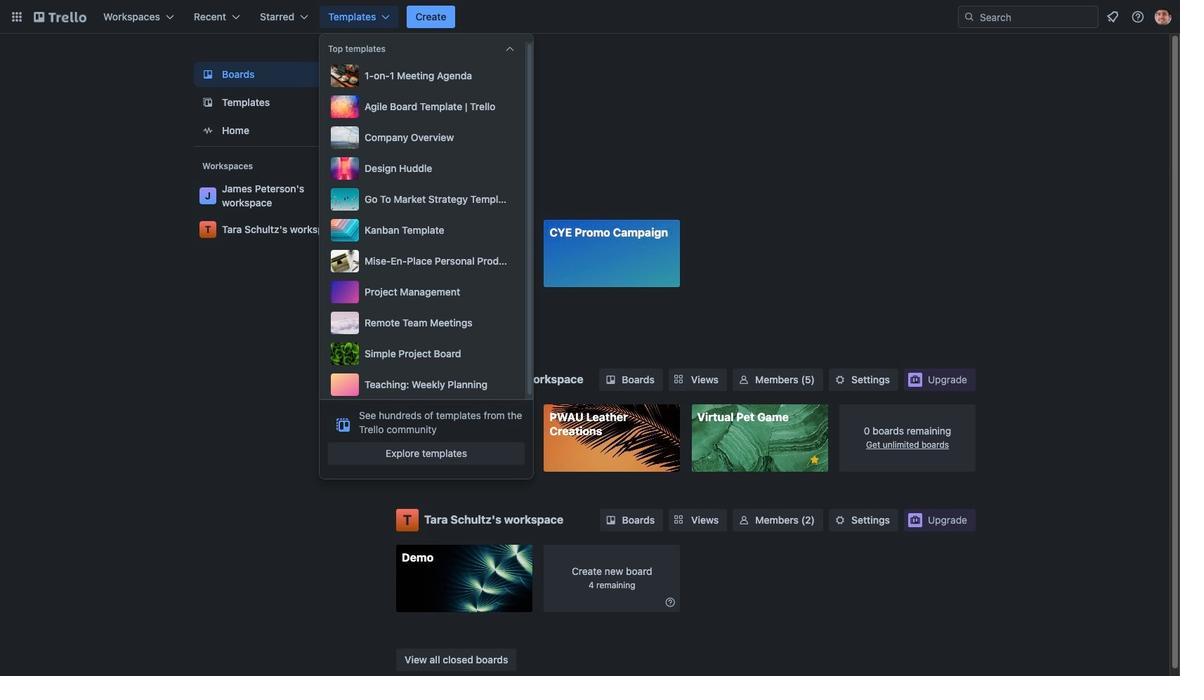 Task type: vqa. For each thing, say whether or not it's contained in the screenshot.
Terms of Service 'link'
no



Task type: locate. For each thing, give the bounding box(es) containing it.
sm image
[[604, 373, 618, 387], [737, 373, 751, 387], [833, 373, 847, 387], [604, 513, 618, 527]]

Search field
[[958, 6, 1099, 28]]

home image
[[200, 122, 216, 139]]

board image
[[200, 66, 216, 83]]

menu
[[328, 62, 517, 399]]

0 notifications image
[[1104, 8, 1121, 25]]

sm image
[[737, 513, 751, 527], [833, 513, 847, 527], [663, 595, 677, 609]]

james peterson (jamespeterson93) image
[[1155, 8, 1172, 25]]



Task type: describe. For each thing, give the bounding box(es) containing it.
1 horizontal spatial sm image
[[737, 513, 751, 527]]

collapse image
[[504, 44, 516, 55]]

back to home image
[[34, 6, 86, 28]]

primary element
[[0, 0, 1180, 34]]

search image
[[964, 11, 975, 22]]

template board image
[[200, 94, 216, 111]]

open information menu image
[[1131, 10, 1145, 24]]

2 horizontal spatial sm image
[[833, 513, 847, 527]]

0 horizontal spatial sm image
[[663, 595, 677, 609]]



